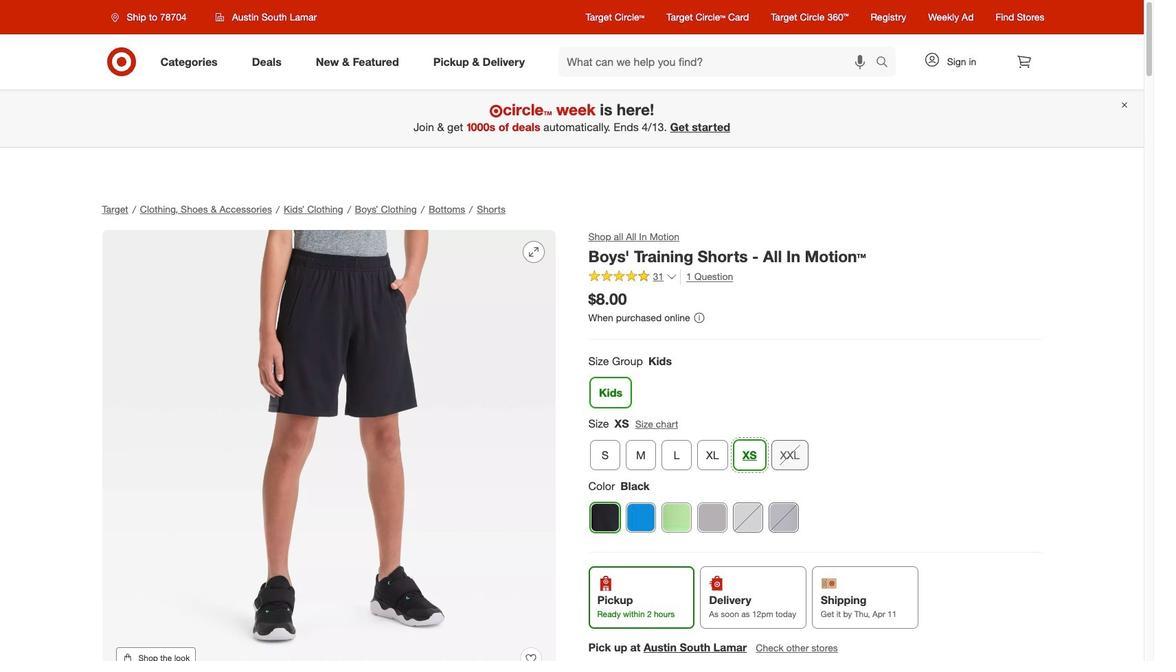Task type: describe. For each thing, give the bounding box(es) containing it.
navy blue  - out of stock image
[[770, 504, 798, 533]]

blue image
[[627, 504, 655, 533]]

light gray image
[[698, 504, 727, 533]]

boys' training shorts - all in motion™, 1 of 5 image
[[102, 230, 556, 662]]

What can we help you find? suggestions appear below search field
[[559, 47, 880, 77]]



Task type: vqa. For each thing, say whether or not it's contained in the screenshot.
for
no



Task type: locate. For each thing, give the bounding box(es) containing it.
group
[[587, 354, 1042, 414], [587, 417, 1042, 476]]

2 group from the top
[[587, 417, 1042, 476]]

black image
[[591, 504, 620, 533]]

heather black  - out of stock image
[[734, 504, 763, 533]]

green image
[[662, 504, 691, 533]]

0 vertical spatial group
[[587, 354, 1042, 414]]

1 group from the top
[[587, 354, 1042, 414]]

1 vertical spatial group
[[587, 417, 1042, 476]]



